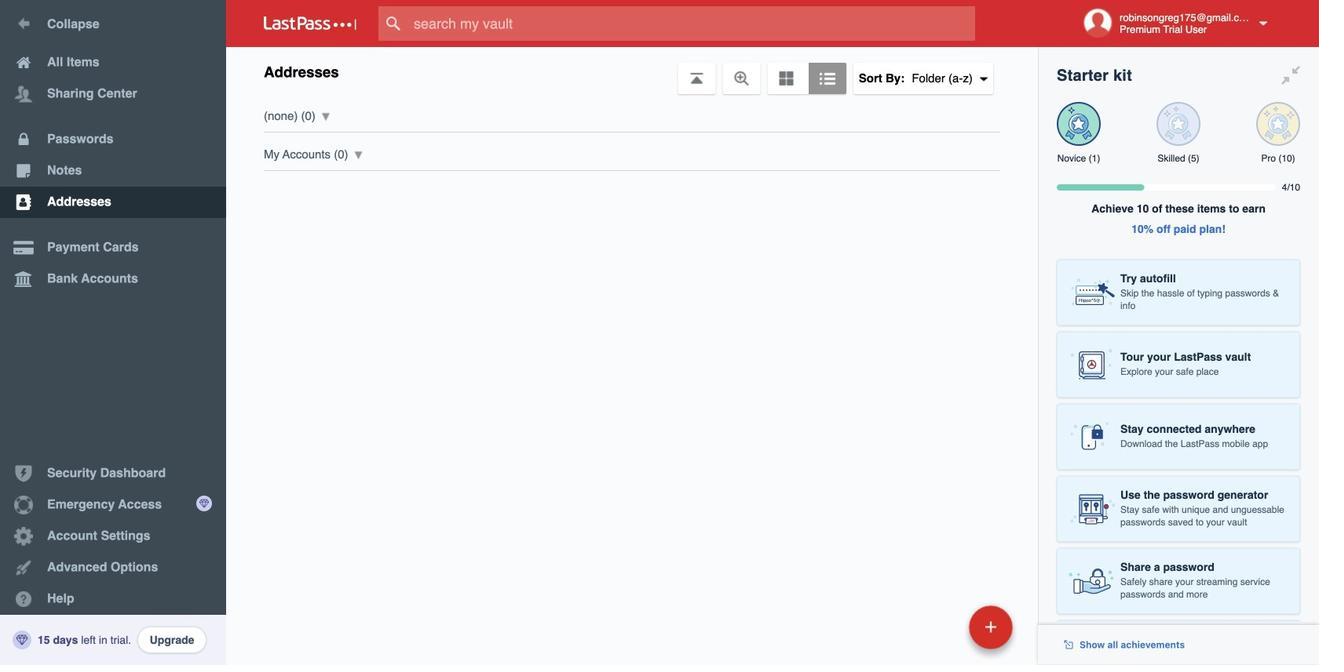 Task type: vqa. For each thing, say whether or not it's contained in the screenshot.
new item "Element"
yes



Task type: describe. For each thing, give the bounding box(es) containing it.
lastpass image
[[264, 16, 357, 31]]

search my vault text field
[[379, 6, 1006, 41]]

vault options navigation
[[226, 47, 1038, 94]]

main navigation navigation
[[0, 0, 226, 666]]

new item element
[[861, 606, 1019, 650]]



Task type: locate. For each thing, give the bounding box(es) containing it.
new item navigation
[[861, 602, 1023, 666]]

Search search field
[[379, 6, 1006, 41]]



